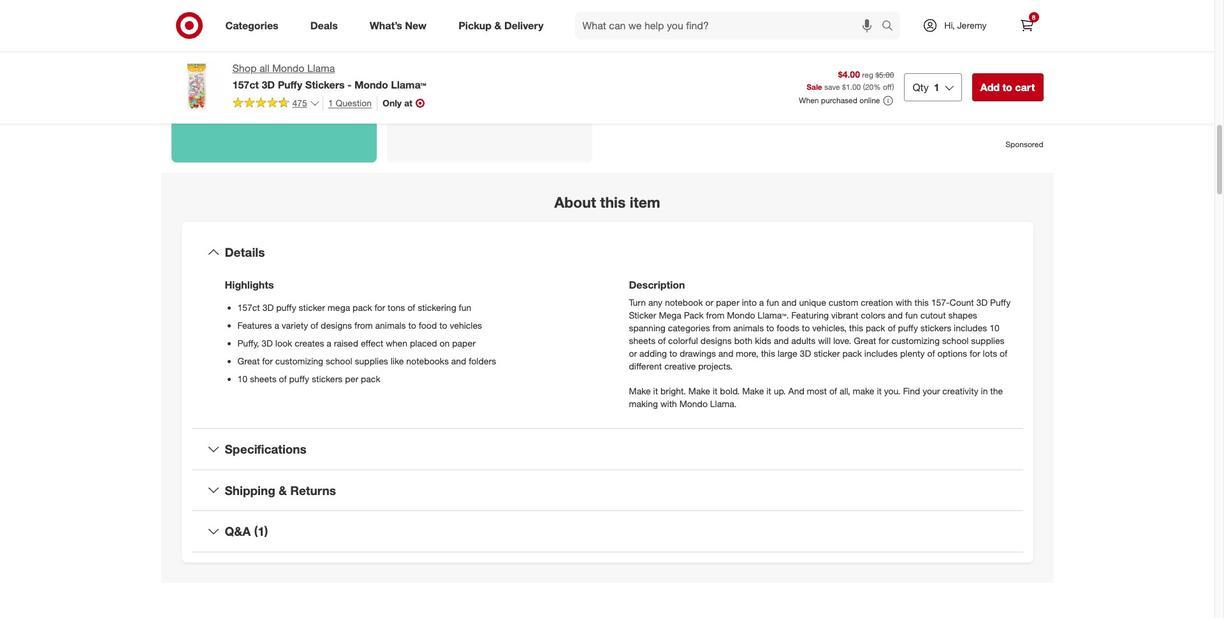 Task type: locate. For each thing, give the bounding box(es) containing it.
customizing
[[892, 335, 940, 346], [275, 355, 323, 366]]

paper
[[716, 296, 740, 307], [452, 337, 476, 348]]

for left tons
[[375, 302, 385, 312]]

a right into
[[760, 296, 764, 307]]

sheets down spanning
[[629, 335, 656, 346]]

with
[[896, 296, 913, 307], [661, 398, 677, 409]]

1 vertical spatial customizing
[[275, 355, 323, 366]]

& for shipping
[[279, 483, 287, 498]]

0 vertical spatial supplies
[[972, 335, 1005, 346]]

projects.
[[699, 360, 733, 371]]

vehicles,
[[813, 322, 847, 333]]

1 question
[[328, 97, 372, 108]]

sticker inside turn any notebook or paper into a fun and unique custom creation with this 157-count 3d puffy sticker mega pack from mondo llama™. featuring vibrant colors and fun cutout shapes spanning categories from animals to foods to vehicles, this pack of puffy stickers includes 10 sheets of colorful designs both kids and adults will love. great for customizing school supplies or adding to drawings and more, this large 3d sticker pack includes plenty of options for lots of different creative projects.
[[814, 347, 840, 358]]

for down features
[[262, 355, 273, 366]]

deals
[[310, 19, 338, 32]]

it left up.
[[767, 386, 772, 397]]

and right colors
[[888, 309, 903, 320]]

what's
[[370, 19, 402, 32]]

0 horizontal spatial animals
[[375, 319, 406, 330]]

0 vertical spatial &
[[495, 19, 502, 32]]

choking
[[695, 26, 727, 36]]

warning: choking hazard - small parts. not for children under 3 yrs.
[[648, 26, 925, 36]]

includes down shapes
[[954, 322, 988, 333]]

0 horizontal spatial stickers
[[312, 373, 343, 384]]

1 vertical spatial school
[[326, 355, 352, 366]]

with inside turn any notebook or paper into a fun and unique custom creation with this 157-count 3d puffy sticker mega pack from mondo llama™. featuring vibrant colors and fun cutout shapes spanning categories from animals to foods to vehicles, this pack of puffy stickers includes 10 sheets of colorful designs both kids and adults will love. great for customizing school supplies or adding to drawings and more, this large 3d sticker pack includes plenty of options for lots of different creative projects.
[[896, 296, 913, 307]]

and left the folders
[[451, 355, 466, 366]]

foods
[[777, 322, 800, 333]]

supplies up lots
[[972, 335, 1005, 346]]

shipping
[[225, 483, 275, 498]]

1 horizontal spatial includes
[[954, 322, 988, 333]]

placed
[[410, 337, 437, 348]]

0 vertical spatial sticker
[[299, 302, 325, 312]]

question
[[336, 97, 372, 108]]

1 vertical spatial paper
[[452, 337, 476, 348]]

0 vertical spatial stickers
[[921, 322, 952, 333]]

0 vertical spatial all
[[503, 40, 517, 54]]

animals up both
[[734, 322, 764, 333]]

and up large
[[774, 335, 789, 346]]

0 horizontal spatial make
[[629, 386, 651, 397]]

supplies inside turn any notebook or paper into a fun and unique custom creation with this 157-count 3d puffy sticker mega pack from mondo llama™. featuring vibrant colors and fun cutout shapes spanning categories from animals to foods to vehicles, this pack of puffy stickers includes 10 sheets of colorful designs both kids and adults will love. great for customizing school supplies or adding to drawings and more, this large 3d sticker pack includes plenty of options for lots of different creative projects.
[[972, 335, 1005, 346]]

designs inside turn any notebook or paper into a fun and unique custom creation with this 157-count 3d puffy sticker mega pack from mondo llama™. featuring vibrant colors and fun cutout shapes spanning categories from animals to foods to vehicles, this pack of puffy stickers includes 10 sheets of colorful designs both kids and adults will love. great for customizing school supplies or adding to drawings and more, this large 3d sticker pack includes plenty of options for lots of different creative projects.
[[701, 335, 732, 346]]

1 vertical spatial all
[[260, 62, 270, 75]]

stickers down cutout
[[921, 322, 952, 333]]

1 horizontal spatial 1
[[934, 81, 940, 94]]

2 horizontal spatial make
[[743, 386, 764, 397]]

0 vertical spatial paper
[[716, 296, 740, 307]]

shipping & returns
[[225, 483, 336, 498]]

to left see! on the left top of page
[[520, 40, 532, 54]]

& inside dropdown button
[[279, 483, 287, 498]]

1 it from the left
[[653, 386, 658, 397]]

- inside the 'shop all mondo llama 157ct 3d puffy stickers - mondo llama™'
[[348, 78, 352, 91]]

school
[[943, 335, 969, 346], [326, 355, 352, 366]]

puffy up variety
[[276, 302, 296, 312]]

1 right qty
[[934, 81, 940, 94]]

of down look
[[279, 373, 287, 384]]

1 horizontal spatial sheets
[[629, 335, 656, 346]]

hi,
[[945, 20, 955, 31]]

1 vertical spatial 10
[[238, 373, 248, 384]]

stickers inside turn any notebook or paper into a fun and unique custom creation with this 157-count 3d puffy sticker mega pack from mondo llama™. featuring vibrant colors and fun cutout shapes spanning categories from animals to foods to vehicles, this pack of puffy stickers includes 10 sheets of colorful designs both kids and adults will love. great for customizing school supplies or adding to drawings and more, this large 3d sticker pack includes plenty of options for lots of different creative projects.
[[921, 322, 952, 333]]

0 horizontal spatial fun
[[459, 302, 472, 312]]

puffy up plenty
[[898, 322, 918, 333]]

0 horizontal spatial sheets
[[250, 373, 277, 384]]

a inside already have this product? snap a pic for all to see!
[[453, 40, 460, 54]]

puffy up 475
[[278, 78, 303, 91]]

- left small
[[759, 26, 762, 36]]

options
[[938, 347, 968, 358]]

to up creative
[[670, 347, 678, 358]]

0 vertical spatial great
[[854, 335, 876, 346]]

1 vertical spatial puffy
[[991, 296, 1011, 307]]

a inside turn any notebook or paper into a fun and unique custom creation with this 157-count 3d puffy sticker mega pack from mondo llama™. featuring vibrant colors and fun cutout shapes spanning categories from animals to foods to vehicles, this pack of puffy stickers includes 10 sheets of colorful designs both kids and adults will love. great for customizing school supplies or adding to drawings and more, this large 3d sticker pack includes plenty of options for lots of different creative projects.
[[760, 296, 764, 307]]

fun up vehicles
[[459, 302, 472, 312]]

475 link
[[232, 96, 320, 112]]

plenty
[[901, 347, 925, 358]]

pack up features a variety of designs from animals to food to vehicles at the left bottom of the page
[[353, 302, 372, 312]]

customizing up plenty
[[892, 335, 940, 346]]

0 horizontal spatial designs
[[321, 319, 352, 330]]

0 horizontal spatial 1
[[328, 97, 333, 108]]

1 vertical spatial puffy
[[898, 322, 918, 333]]

of right lots
[[1000, 347, 1008, 358]]

157ct 3d puffy stickers - mondo llama&#8482;, 5 of 6, play video image
[[171, 0, 377, 163]]

10 inside turn any notebook or paper into a fun and unique custom creation with this 157-count 3d puffy sticker mega pack from mondo llama™. featuring vibrant colors and fun cutout shapes spanning categories from animals to foods to vehicles, this pack of puffy stickers includes 10 sheets of colorful designs both kids and adults will love. great for customizing school supplies or adding to drawings and more, this large 3d sticker pack includes plenty of options for lots of different creative projects.
[[990, 322, 1000, 333]]

puffy down creates
[[289, 373, 309, 384]]

animals down tons
[[375, 319, 406, 330]]

to
[[520, 40, 532, 54], [1003, 81, 1013, 94], [408, 319, 416, 330], [440, 319, 448, 330], [767, 322, 775, 333], [802, 322, 810, 333], [670, 347, 678, 358]]

fun left cutout
[[906, 309, 918, 320]]

2 horizontal spatial fun
[[906, 309, 918, 320]]

10 up lots
[[990, 322, 1000, 333]]

1 horizontal spatial sticker
[[814, 347, 840, 358]]

school up options
[[943, 335, 969, 346]]

all down the pickup & delivery link
[[503, 40, 517, 54]]

colors
[[861, 309, 886, 320]]

creative
[[665, 360, 696, 371]]

to right add at the right top
[[1003, 81, 1013, 94]]

when purchased online
[[799, 96, 880, 105]]

$5.00
[[876, 70, 894, 80]]

school inside turn any notebook or paper into a fun and unique custom creation with this 157-count 3d puffy sticker mega pack from mondo llama™. featuring vibrant colors and fun cutout shapes spanning categories from animals to foods to vehicles, this pack of puffy stickers includes 10 sheets of colorful designs both kids and adults will love. great for customizing school supplies or adding to drawings and more, this large 3d sticker pack includes plenty of options for lots of different creative projects.
[[943, 335, 969, 346]]

& right pickup
[[495, 19, 502, 32]]

to down llama™.
[[767, 322, 775, 333]]

157ct down shop
[[232, 78, 259, 91]]

llama
[[307, 62, 335, 75]]

or
[[706, 296, 714, 307], [629, 347, 637, 358]]

0 horizontal spatial -
[[348, 78, 352, 91]]

sticker up variety
[[299, 302, 325, 312]]

designs up drawings
[[701, 335, 732, 346]]

not
[[813, 26, 828, 36]]

all right shop
[[260, 62, 270, 75]]

0 vertical spatial 157ct
[[232, 78, 259, 91]]

-
[[759, 26, 762, 36], [348, 78, 352, 91]]

fun up llama™.
[[767, 296, 779, 307]]

3
[[903, 26, 908, 36]]

already
[[413, 19, 456, 34]]

from up puffy, 3d look creates a raised effect when placed on paper
[[355, 319, 373, 330]]

with right creation
[[896, 296, 913, 307]]

157-
[[932, 296, 950, 307]]

only at
[[383, 98, 413, 109]]

0 horizontal spatial paper
[[452, 337, 476, 348]]

1 vertical spatial designs
[[701, 335, 732, 346]]

spanning
[[629, 322, 666, 333]]

image of 157ct 3d puffy stickers - mondo llama™ image
[[171, 61, 222, 112]]

0 horizontal spatial school
[[326, 355, 352, 366]]

1 vertical spatial 1
[[328, 97, 333, 108]]

3d down adults
[[800, 347, 811, 358]]

cart
[[1016, 81, 1035, 94]]

of inside make it bright. make it bold. make it up. and most of all, make it you. find your creativity in the making with mondo llama.
[[830, 386, 837, 397]]

sticker down will on the right
[[814, 347, 840, 358]]

designs down mega
[[321, 319, 352, 330]]

it left you. on the right of the page
[[877, 386, 882, 397]]

0 horizontal spatial supplies
[[355, 355, 388, 366]]

it left bold.
[[713, 386, 718, 397]]

add to cart button
[[972, 73, 1044, 101]]

mondo down into
[[727, 309, 755, 320]]

already have this product? snap a pic for all to see!
[[413, 19, 566, 54]]

3d
[[262, 78, 275, 91], [977, 296, 988, 307], [263, 302, 274, 312], [262, 337, 273, 348], [800, 347, 811, 358]]

0 horizontal spatial with
[[661, 398, 677, 409]]

any
[[649, 296, 663, 307]]

1 horizontal spatial make
[[689, 386, 711, 397]]

2 it from the left
[[713, 386, 718, 397]]

paper down vehicles
[[452, 337, 476, 348]]

3d up 475 link
[[262, 78, 275, 91]]

or right notebook
[[706, 296, 714, 307]]

1 horizontal spatial &
[[495, 19, 502, 32]]

vehicles
[[450, 319, 482, 330]]

both
[[735, 335, 753, 346]]

1 vertical spatial -
[[348, 78, 352, 91]]

1 horizontal spatial customizing
[[892, 335, 940, 346]]

1 horizontal spatial stickers
[[921, 322, 952, 333]]

pickup
[[459, 19, 492, 32]]

for down colors
[[879, 335, 890, 346]]

0 vertical spatial designs
[[321, 319, 352, 330]]

8
[[1032, 13, 1036, 21]]

customizing up the 10 sheets of puffy stickers per pack
[[275, 355, 323, 366]]

puffy right count
[[991, 296, 1011, 307]]

a left variety
[[275, 319, 279, 330]]

different
[[629, 360, 662, 371]]

supplies
[[972, 335, 1005, 346], [355, 355, 388, 366]]

1 horizontal spatial supplies
[[972, 335, 1005, 346]]

0 vertical spatial sheets
[[629, 335, 656, 346]]

- up 1 question on the top
[[348, 78, 352, 91]]

into
[[742, 296, 757, 307]]

great down puffy,
[[238, 355, 260, 366]]

0 horizontal spatial great
[[238, 355, 260, 366]]

make right "bright."
[[689, 386, 711, 397]]

make
[[629, 386, 651, 397], [689, 386, 711, 397], [743, 386, 764, 397]]

lots
[[983, 347, 998, 358]]

puffy inside turn any notebook or paper into a fun and unique custom creation with this 157-count 3d puffy sticker mega pack from mondo llama™. featuring vibrant colors and fun cutout shapes spanning categories from animals to foods to vehicles, this pack of puffy stickers includes 10 sheets of colorful designs both kids and adults will love. great for customizing school supplies or adding to drawings and more, this large 3d sticker pack includes plenty of options for lots of different creative projects.
[[898, 322, 918, 333]]

1 horizontal spatial designs
[[701, 335, 732, 346]]

yrs.
[[911, 26, 925, 36]]

great right love.
[[854, 335, 876, 346]]

)
[[892, 82, 894, 92]]

1 horizontal spatial school
[[943, 335, 969, 346]]

add
[[981, 81, 1000, 94]]

sheets down puffy,
[[250, 373, 277, 384]]

157ct
[[232, 78, 259, 91], [238, 302, 260, 312]]

1 horizontal spatial with
[[896, 296, 913, 307]]

shipping & returns button
[[192, 470, 1023, 511]]

categories link
[[215, 11, 294, 40]]

large
[[778, 347, 798, 358]]

stickers
[[921, 322, 952, 333], [312, 373, 343, 384]]

mondo down "bright."
[[680, 398, 708, 409]]

1 vertical spatial with
[[661, 398, 677, 409]]

pack
[[684, 309, 704, 320]]

1 horizontal spatial all
[[503, 40, 517, 54]]

10
[[990, 322, 1000, 333], [238, 373, 248, 384]]

1 horizontal spatial paper
[[716, 296, 740, 307]]

1 make from the left
[[629, 386, 651, 397]]

0 horizontal spatial includes
[[865, 347, 898, 358]]

0 vertical spatial with
[[896, 296, 913, 307]]

0 horizontal spatial all
[[260, 62, 270, 75]]

3d up features
[[263, 302, 274, 312]]

mondo
[[272, 62, 305, 75], [355, 78, 388, 91], [727, 309, 755, 320], [680, 398, 708, 409]]

animals inside turn any notebook or paper into a fun and unique custom creation with this 157-count 3d puffy sticker mega pack from mondo llama™. featuring vibrant colors and fun cutout shapes spanning categories from animals to foods to vehicles, this pack of puffy stickers includes 10 sheets of colorful designs both kids and adults will love. great for customizing school supplies or adding to drawings and more, this large 3d sticker pack includes plenty of options for lots of different creative projects.
[[734, 322, 764, 333]]

0 vertical spatial 10
[[990, 322, 1000, 333]]

includes left plenty
[[865, 347, 898, 358]]

1 down stickers
[[328, 97, 333, 108]]

includes
[[954, 322, 988, 333], [865, 347, 898, 358]]

0 vertical spatial school
[[943, 335, 969, 346]]

school down raised
[[326, 355, 352, 366]]

paper inside turn any notebook or paper into a fun and unique custom creation with this 157-count 3d puffy sticker mega pack from mondo llama™. featuring vibrant colors and fun cutout shapes spanning categories from animals to foods to vehicles, this pack of puffy stickers includes 10 sheets of colorful designs both kids and adults will love. great for customizing school supplies or adding to drawings and more, this large 3d sticker pack includes plenty of options for lots of different creative projects.
[[716, 296, 740, 307]]

1 horizontal spatial 10
[[990, 322, 1000, 333]]

a left the pic
[[453, 40, 460, 54]]

0 horizontal spatial or
[[629, 347, 637, 358]]

you.
[[885, 386, 901, 397]]

make right bold.
[[743, 386, 764, 397]]

cutout
[[921, 309, 946, 320]]

pack down great for customizing school supplies like notebooks and folders
[[361, 373, 381, 384]]

0 vertical spatial -
[[759, 26, 762, 36]]

1 vertical spatial sticker
[[814, 347, 840, 358]]

1 horizontal spatial puffy
[[991, 296, 1011, 307]]

1 horizontal spatial animals
[[734, 322, 764, 333]]

or up different
[[629, 347, 637, 358]]

and up llama™.
[[782, 296, 797, 307]]

1 vertical spatial sheets
[[250, 373, 277, 384]]

for right the pic
[[484, 40, 500, 54]]

with down "bright."
[[661, 398, 677, 409]]

make up making
[[629, 386, 651, 397]]

supplies down effect
[[355, 355, 388, 366]]

10 down puffy,
[[238, 373, 248, 384]]

children
[[843, 26, 875, 36]]

2 vertical spatial puffy
[[289, 373, 309, 384]]

of left all,
[[830, 386, 837, 397]]

& for pickup
[[495, 19, 502, 32]]

1 vertical spatial stickers
[[312, 373, 343, 384]]

& left returns
[[279, 483, 287, 498]]

1 vertical spatial &
[[279, 483, 287, 498]]

find
[[903, 386, 921, 397]]

stickers left 'per'
[[312, 373, 343, 384]]

0 vertical spatial customizing
[[892, 335, 940, 346]]

all inside the 'shop all mondo llama 157ct 3d puffy stickers - mondo llama™'
[[260, 62, 270, 75]]

it
[[653, 386, 658, 397], [713, 386, 718, 397], [767, 386, 772, 397], [877, 386, 882, 397]]

for
[[830, 26, 841, 36], [484, 40, 500, 54], [375, 302, 385, 312], [879, 335, 890, 346], [970, 347, 981, 358], [262, 355, 273, 366]]

0 horizontal spatial &
[[279, 483, 287, 498]]

qty
[[913, 81, 929, 94]]

157ct up features
[[238, 302, 260, 312]]

1 horizontal spatial great
[[854, 335, 876, 346]]

great inside turn any notebook or paper into a fun and unique custom creation with this 157-count 3d puffy sticker mega pack from mondo llama™. featuring vibrant colors and fun cutout shapes spanning categories from animals to foods to vehicles, this pack of puffy stickers includes 10 sheets of colorful designs both kids and adults will love. great for customizing school supplies or adding to drawings and more, this large 3d sticker pack includes plenty of options for lots of different creative projects.
[[854, 335, 876, 346]]

paper left into
[[716, 296, 740, 307]]

1 vertical spatial includes
[[865, 347, 898, 358]]

8 link
[[1013, 11, 1041, 40]]

&
[[495, 19, 502, 32], [279, 483, 287, 498]]

157ct inside the 'shop all mondo llama 157ct 3d puffy stickers - mondo llama™'
[[232, 78, 259, 91]]

0 vertical spatial puffy
[[278, 78, 303, 91]]

it up making
[[653, 386, 658, 397]]

0 horizontal spatial puffy
[[278, 78, 303, 91]]

customizing inside turn any notebook or paper into a fun and unique custom creation with this 157-count 3d puffy sticker mega pack from mondo llama™. featuring vibrant colors and fun cutout shapes spanning categories from animals to foods to vehicles, this pack of puffy stickers includes 10 sheets of colorful designs both kids and adults will love. great for customizing school supplies or adding to drawings and more, this large 3d sticker pack includes plenty of options for lots of different creative projects.
[[892, 335, 940, 346]]

1 horizontal spatial or
[[706, 296, 714, 307]]

delivery
[[504, 19, 544, 32]]



Task type: describe. For each thing, give the bounding box(es) containing it.
and up projects.
[[719, 347, 734, 358]]

variety
[[282, 319, 308, 330]]

0 vertical spatial puffy
[[276, 302, 296, 312]]

online
[[860, 96, 880, 105]]

specifications button
[[192, 429, 1023, 470]]

food
[[419, 319, 437, 330]]

details
[[225, 245, 265, 260]]

with inside make it bright. make it bold. make it up. and most of all, make it you. find your creativity in the making with mondo llama.
[[661, 398, 677, 409]]

%
[[874, 82, 881, 92]]

deals link
[[300, 11, 354, 40]]

$4.00 reg $5.00 sale save $ 1.00 ( 20 % off )
[[807, 69, 894, 92]]

of up adding
[[658, 335, 666, 346]]

sheets inside turn any notebook or paper into a fun and unique custom creation with this 157-count 3d puffy sticker mega pack from mondo llama™. featuring vibrant colors and fun cutout shapes spanning categories from animals to foods to vehicles, this pack of puffy stickers includes 10 sheets of colorful designs both kids and adults will love. great for customizing school supplies or adding to drawings and more, this large 3d sticker pack includes plenty of options for lots of different creative projects.
[[629, 335, 656, 346]]

of right tons
[[408, 302, 415, 312]]

1 vertical spatial supplies
[[355, 355, 388, 366]]

great for customizing school supplies like notebooks and folders
[[238, 355, 496, 366]]

pickup & delivery link
[[448, 11, 560, 40]]

more,
[[736, 347, 759, 358]]

475
[[292, 98, 307, 109]]

of right plenty
[[928, 347, 935, 358]]

product?
[[514, 19, 566, 34]]

new
[[405, 19, 427, 32]]

to inside already have this product? snap a pic for all to see!
[[520, 40, 532, 54]]

1 horizontal spatial -
[[759, 26, 762, 36]]

0 horizontal spatial 10
[[238, 373, 248, 384]]

1 vertical spatial or
[[629, 347, 637, 358]]

mondo up question
[[355, 78, 388, 91]]

bold.
[[720, 386, 740, 397]]

effect
[[361, 337, 383, 348]]

pic
[[463, 40, 481, 54]]

make
[[853, 386, 875, 397]]

featuring
[[792, 309, 829, 320]]

(1)
[[254, 524, 268, 539]]

what's new link
[[359, 11, 443, 40]]

from right pack
[[706, 309, 725, 320]]

mondo inside make it bright. make it bold. make it up. and most of all, make it you. find your creativity in the making with mondo llama.
[[680, 398, 708, 409]]

reg
[[863, 70, 874, 80]]

have
[[460, 19, 487, 34]]

this inside already have this product? snap a pic for all to see!
[[490, 19, 511, 34]]

creates
[[295, 337, 324, 348]]

0 vertical spatial includes
[[954, 322, 988, 333]]

puffy inside the 'shop all mondo llama 157ct 3d puffy stickers - mondo llama™'
[[278, 78, 303, 91]]

categories
[[225, 19, 279, 32]]

folders
[[469, 355, 496, 366]]

3d inside the 'shop all mondo llama 157ct 3d puffy stickers - mondo llama™'
[[262, 78, 275, 91]]

for left lots
[[970, 347, 981, 358]]

llama.
[[710, 398, 737, 409]]

tons
[[388, 302, 405, 312]]

notebooks
[[407, 355, 449, 366]]

from right categories
[[713, 322, 731, 333]]

1 question link
[[323, 96, 372, 111]]

puffy,
[[238, 337, 259, 348]]

stickering
[[418, 302, 456, 312]]

raised
[[334, 337, 358, 348]]

item
[[630, 193, 661, 211]]

up.
[[774, 386, 786, 397]]

mega
[[659, 309, 682, 320]]

1 vertical spatial great
[[238, 355, 260, 366]]

3d left look
[[262, 337, 273, 348]]

and
[[789, 386, 805, 397]]

of up creates
[[311, 319, 318, 330]]

q&a (1) button
[[192, 512, 1023, 552]]

shop
[[232, 62, 257, 75]]

search button
[[877, 11, 907, 42]]

of down creation
[[888, 322, 896, 333]]

(
[[863, 82, 865, 92]]

pack down love.
[[843, 347, 862, 358]]

for inside already have this product? snap a pic for all to see!
[[484, 40, 500, 54]]

sale
[[807, 82, 823, 92]]

for right not
[[830, 26, 841, 36]]

0 vertical spatial 1
[[934, 81, 940, 94]]

stickers
[[305, 78, 345, 91]]

parts.
[[788, 26, 811, 36]]

when
[[799, 96, 819, 105]]

snap
[[420, 40, 450, 54]]

puffy inside turn any notebook or paper into a fun and unique custom creation with this 157-count 3d puffy sticker mega pack from mondo llama™. featuring vibrant colors and fun cutout shapes spanning categories from animals to foods to vehicles, this pack of puffy stickers includes 10 sheets of colorful designs both kids and adults will love. great for customizing school supplies or adding to drawings and more, this large 3d sticker pack includes plenty of options for lots of different creative projects.
[[991, 296, 1011, 307]]

0 horizontal spatial sticker
[[299, 302, 325, 312]]

4 it from the left
[[877, 386, 882, 397]]

a left raised
[[327, 337, 332, 348]]

categories
[[668, 322, 710, 333]]

2 make from the left
[[689, 386, 711, 397]]

mondo inside turn any notebook or paper into a fun and unique custom creation with this 157-count 3d puffy sticker mega pack from mondo llama™. featuring vibrant colors and fun cutout shapes spanning categories from animals to foods to vehicles, this pack of puffy stickers includes 10 sheets of colorful designs both kids and adults will love. great for customizing school supplies or adding to drawings and more, this large 3d sticker pack includes plenty of options for lots of different creative projects.
[[727, 309, 755, 320]]

to inside button
[[1003, 81, 1013, 94]]

hazard
[[729, 26, 756, 36]]

0 vertical spatial or
[[706, 296, 714, 307]]

shop all mondo llama 157ct 3d puffy stickers - mondo llama™
[[232, 62, 427, 91]]

$4.00
[[839, 69, 860, 80]]

pickup & delivery
[[459, 19, 544, 32]]

llama™
[[391, 78, 427, 91]]

description
[[629, 278, 685, 291]]

the
[[991, 386, 1003, 397]]

will
[[818, 335, 831, 346]]

creation
[[861, 296, 893, 307]]

shapes
[[949, 309, 978, 320]]

puffy, 3d look creates a raised effect when placed on paper
[[238, 337, 476, 348]]

llama™.
[[758, 309, 789, 320]]

1 vertical spatial 157ct
[[238, 302, 260, 312]]

3 make from the left
[[743, 386, 764, 397]]

making
[[629, 398, 658, 409]]

0 horizontal spatial customizing
[[275, 355, 323, 366]]

adults
[[792, 335, 816, 346]]

purchased
[[821, 96, 858, 105]]

when
[[386, 337, 408, 348]]

bright.
[[661, 386, 686, 397]]

features
[[238, 319, 272, 330]]

mondo left llama
[[272, 62, 305, 75]]

love.
[[834, 335, 852, 346]]

3d right count
[[977, 296, 988, 307]]

sticker
[[629, 309, 657, 320]]

your
[[923, 386, 940, 397]]

kids
[[755, 335, 772, 346]]

returns
[[290, 483, 336, 498]]

off
[[883, 82, 892, 92]]

small
[[765, 26, 786, 36]]

under
[[878, 26, 901, 36]]

look
[[275, 337, 292, 348]]

to left food
[[408, 319, 416, 330]]

qty 1
[[913, 81, 940, 94]]

what's new
[[370, 19, 427, 32]]

1 horizontal spatial fun
[[767, 296, 779, 307]]

turn
[[629, 296, 646, 307]]

highlights
[[225, 278, 274, 291]]

10 sheets of puffy stickers per pack
[[238, 373, 381, 384]]

pack down colors
[[866, 322, 886, 333]]

per
[[345, 373, 359, 384]]

3 it from the left
[[767, 386, 772, 397]]

specifications
[[225, 442, 307, 457]]

to right food
[[440, 319, 448, 330]]

What can we help you find? suggestions appear below search field
[[575, 11, 886, 40]]

all inside already have this product? snap a pic for all to see!
[[503, 40, 517, 54]]

image gallery element
[[171, 0, 592, 163]]

157ct 3d puffy sticker mega pack for tons of stickering fun
[[238, 302, 472, 312]]

unique
[[799, 296, 827, 307]]

to up adults
[[802, 322, 810, 333]]

adding
[[640, 347, 667, 358]]



Task type: vqa. For each thing, say whether or not it's contained in the screenshot.
Qty on the right
yes



